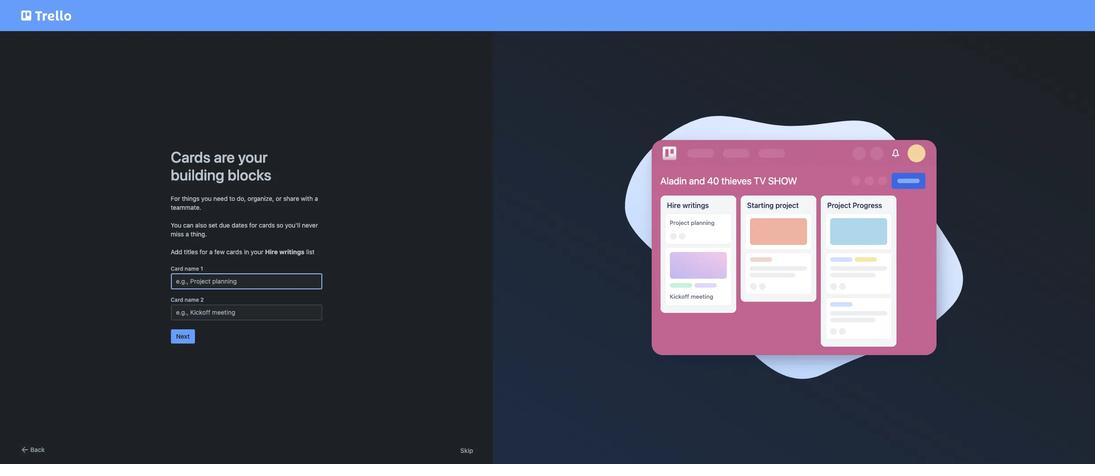 Task type: describe. For each thing, give the bounding box(es) containing it.
aladin and 40 thieves tv show
[[660, 176, 797, 187]]

for
[[171, 195, 180, 203]]

cards are your building blocks
[[171, 148, 271, 184]]

miss
[[171, 231, 184, 238]]

do,
[[237, 195, 246, 203]]

kickoff meeting
[[670, 293, 713, 301]]

building
[[171, 166, 224, 184]]

Card name 1 text field
[[171, 274, 322, 290]]

for inside you can also set due dates for cards so you'll never miss a thing.
[[249, 222, 257, 229]]

you
[[171, 222, 181, 229]]

cards inside you can also set due dates for cards so you'll never miss a thing.
[[259, 222, 275, 229]]

next
[[176, 333, 190, 341]]

1 vertical spatial your
[[251, 248, 263, 256]]

a inside the for things you need to do, organize, or share with a teammate.
[[315, 195, 318, 203]]

card for card name 1
[[171, 266, 183, 272]]

2
[[200, 297, 204, 304]]

planning
[[691, 220, 715, 227]]

cards
[[171, 148, 211, 166]]

project progress
[[827, 202, 882, 210]]

project for project progress
[[827, 202, 851, 210]]

1 vertical spatial for
[[200, 248, 208, 256]]

can
[[183, 222, 193, 229]]

starting project
[[747, 202, 799, 210]]

0 horizontal spatial writings
[[279, 248, 305, 256]]

titles
[[184, 248, 198, 256]]

meeting
[[691, 293, 713, 301]]

aladin
[[660, 176, 687, 187]]

things
[[182, 195, 200, 203]]

back button
[[20, 445, 45, 456]]

project
[[776, 202, 799, 210]]

skip
[[460, 447, 473, 455]]

for things you need to do, organize, or share with a teammate.
[[171, 195, 318, 211]]

dates
[[232, 222, 248, 229]]

teammate.
[[171, 204, 201, 211]]

0 vertical spatial hire
[[667, 202, 681, 210]]

organize,
[[248, 195, 274, 203]]

add titles for a few cards in your hire writings list
[[171, 248, 315, 256]]

your inside the 'cards are your building blocks'
[[238, 148, 268, 166]]

to
[[229, 195, 235, 203]]

set
[[209, 222, 217, 229]]

back
[[30, 447, 45, 454]]

also
[[195, 222, 207, 229]]

with
[[301, 195, 313, 203]]

few
[[214, 248, 225, 256]]

you'll
[[285, 222, 300, 229]]

never
[[302, 222, 318, 229]]

0 vertical spatial writings
[[683, 202, 709, 210]]

you can also set due dates for cards so you'll never miss a thing.
[[171, 222, 318, 238]]



Task type: vqa. For each thing, say whether or not it's contained in the screenshot.
2
yes



Task type: locate. For each thing, give the bounding box(es) containing it.
2 name from the top
[[185, 297, 199, 304]]

or
[[276, 195, 282, 203]]

kickoff
[[670, 293, 689, 301]]

add
[[171, 248, 182, 256]]

0 horizontal spatial project
[[670, 220, 689, 227]]

1 vertical spatial name
[[185, 297, 199, 304]]

due
[[219, 222, 230, 229]]

in
[[244, 248, 249, 256]]

0 horizontal spatial for
[[200, 248, 208, 256]]

2 vertical spatial a
[[209, 248, 213, 256]]

tv
[[754, 176, 766, 187]]

1 vertical spatial project
[[670, 220, 689, 227]]

hire right in
[[265, 248, 278, 256]]

0 vertical spatial a
[[315, 195, 318, 203]]

writings left the list on the bottom of page
[[279, 248, 305, 256]]

0 vertical spatial your
[[238, 148, 268, 166]]

0 horizontal spatial cards
[[226, 248, 242, 256]]

1 horizontal spatial a
[[209, 248, 213, 256]]

cards
[[259, 222, 275, 229], [226, 248, 242, 256]]

thing.
[[191, 231, 207, 238]]

a left the few in the bottom left of the page
[[209, 248, 213, 256]]

a
[[315, 195, 318, 203], [186, 231, 189, 238], [209, 248, 213, 256]]

a right with at top
[[315, 195, 318, 203]]

name
[[185, 266, 199, 272], [185, 297, 199, 304]]

0 vertical spatial card
[[171, 266, 183, 272]]

card name 2
[[171, 297, 204, 304]]

project left the 'progress'
[[827, 202, 851, 210]]

hire down aladin at the top right of page
[[667, 202, 681, 210]]

and
[[689, 176, 705, 187]]

0 vertical spatial for
[[249, 222, 257, 229]]

progress
[[853, 202, 882, 210]]

hire
[[667, 202, 681, 210], [265, 248, 278, 256]]

2 card from the top
[[171, 297, 183, 304]]

card left 2
[[171, 297, 183, 304]]

cards left so
[[259, 222, 275, 229]]

a down can
[[186, 231, 189, 238]]

for right dates
[[249, 222, 257, 229]]

project planning
[[670, 220, 715, 227]]

0 vertical spatial cards
[[259, 222, 275, 229]]

0 vertical spatial project
[[827, 202, 851, 210]]

1 horizontal spatial writings
[[683, 202, 709, 210]]

trello image
[[660, 145, 678, 162]]

project for project planning
[[670, 220, 689, 227]]

1 horizontal spatial hire
[[667, 202, 681, 210]]

next button
[[171, 330, 195, 344]]

you
[[201, 195, 212, 203]]

writings
[[683, 202, 709, 210], [279, 248, 305, 256]]

a inside you can also set due dates for cards so you'll never miss a thing.
[[186, 231, 189, 238]]

hire writings
[[667, 202, 709, 210]]

1
[[200, 266, 203, 272]]

name left 1
[[185, 266, 199, 272]]

0 horizontal spatial hire
[[265, 248, 278, 256]]

show
[[768, 176, 797, 187]]

1 horizontal spatial project
[[827, 202, 851, 210]]

your
[[238, 148, 268, 166], [251, 248, 263, 256]]

for
[[249, 222, 257, 229], [200, 248, 208, 256]]

your right in
[[251, 248, 263, 256]]

share
[[283, 195, 299, 203]]

1 horizontal spatial cards
[[259, 222, 275, 229]]

card
[[171, 266, 183, 272], [171, 297, 183, 304]]

for right titles at the left bottom
[[200, 248, 208, 256]]

1 vertical spatial writings
[[279, 248, 305, 256]]

writings up project planning
[[683, 202, 709, 210]]

need
[[213, 195, 228, 203]]

so
[[277, 222, 283, 229]]

40
[[707, 176, 719, 187]]

your right are
[[238, 148, 268, 166]]

starting
[[747, 202, 774, 210]]

1 horizontal spatial for
[[249, 222, 257, 229]]

skip button
[[460, 447, 473, 456]]

1 vertical spatial hire
[[265, 248, 278, 256]]

2 horizontal spatial a
[[315, 195, 318, 203]]

trello image
[[20, 5, 73, 26]]

project
[[827, 202, 851, 210], [670, 220, 689, 227]]

Card name 2 text field
[[171, 305, 322, 321]]

list
[[306, 248, 315, 256]]

project down hire writings
[[670, 220, 689, 227]]

0 vertical spatial name
[[185, 266, 199, 272]]

1 name from the top
[[185, 266, 199, 272]]

thieves
[[721, 176, 752, 187]]

blocks
[[228, 166, 271, 184]]

name for 1
[[185, 266, 199, 272]]

1 vertical spatial card
[[171, 297, 183, 304]]

name left 2
[[185, 297, 199, 304]]

1 vertical spatial cards
[[226, 248, 242, 256]]

are
[[214, 148, 235, 166]]

0 horizontal spatial a
[[186, 231, 189, 238]]

1 vertical spatial a
[[186, 231, 189, 238]]

card for card name 2
[[171, 297, 183, 304]]

1 card from the top
[[171, 266, 183, 272]]

card down add
[[171, 266, 183, 272]]

card name 1
[[171, 266, 203, 272]]

cards left in
[[226, 248, 242, 256]]

name for 2
[[185, 297, 199, 304]]



